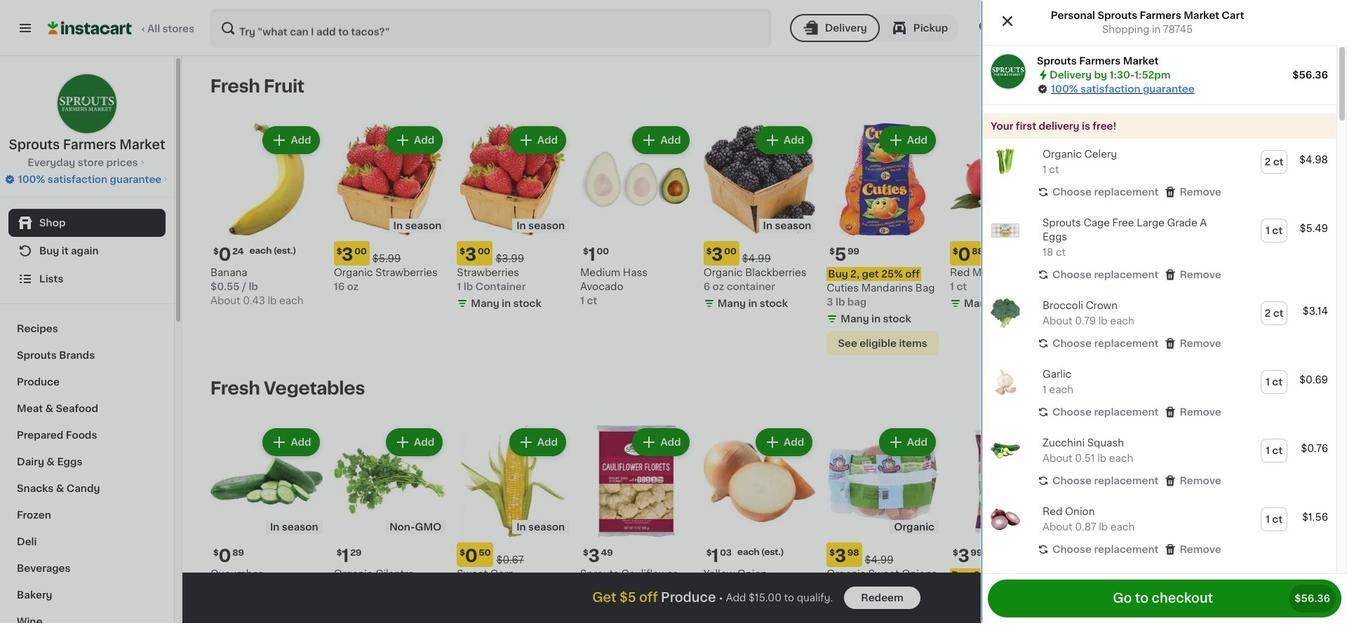 Task type: describe. For each thing, give the bounding box(es) containing it.
service type group
[[790, 14, 960, 42]]

1 item carousel region from the top
[[211, 73, 1309, 364]]

sprouts farmers market logo image
[[56, 73, 118, 135]]

broccoli crown image
[[991, 299, 1020, 328]]

7 product group from the top
[[982, 566, 1337, 624]]

sprouts farmers market image
[[991, 54, 1026, 89]]

zucchini squash image
[[991, 436, 1020, 466]]

1 product group from the top
[[982, 139, 1337, 208]]

3 product group from the top
[[982, 291, 1337, 359]]

garlic image
[[991, 368, 1020, 397]]

red onion image
[[991, 505, 1020, 535]]

organic celery image
[[991, 147, 1020, 177]]



Task type: locate. For each thing, give the bounding box(es) containing it.
item carousel region
[[211, 73, 1309, 364], [211, 375, 1309, 624]]

2 item carousel region from the top
[[211, 375, 1309, 624]]

1 vertical spatial item carousel region
[[211, 375, 1309, 624]]

main content
[[182, 56, 1347, 624]]

6 product group from the top
[[982, 497, 1337, 566]]

sprouts cage free large grade a eggs image
[[991, 216, 1020, 246]]

5 product group from the top
[[982, 428, 1337, 497]]

instacart logo image
[[48, 20, 132, 36]]

get $5 off produce region
[[182, 573, 1347, 624]]

product group
[[211, 124, 323, 308], [334, 124, 446, 294], [457, 124, 569, 313], [580, 124, 692, 308], [704, 124, 816, 313], [827, 124, 939, 356], [950, 124, 1062, 313], [1073, 124, 1186, 331], [1197, 124, 1309, 294], [211, 426, 323, 616], [334, 426, 446, 616], [457, 426, 569, 616], [580, 426, 692, 624], [704, 426, 816, 624], [827, 426, 939, 624], [950, 426, 1062, 624], [1073, 426, 1186, 624], [1197, 426, 1309, 616]]

None search field
[[210, 8, 772, 48]]

2 product group from the top
[[982, 208, 1337, 291]]

product group
[[982, 139, 1337, 208], [982, 208, 1337, 291], [982, 291, 1337, 359], [982, 359, 1337, 428], [982, 428, 1337, 497], [982, 497, 1337, 566], [982, 566, 1337, 624]]

0 vertical spatial item carousel region
[[211, 73, 1309, 364]]

4 product group from the top
[[982, 359, 1337, 428]]



Task type: vqa. For each thing, say whether or not it's contained in the screenshot.
third product group
yes



